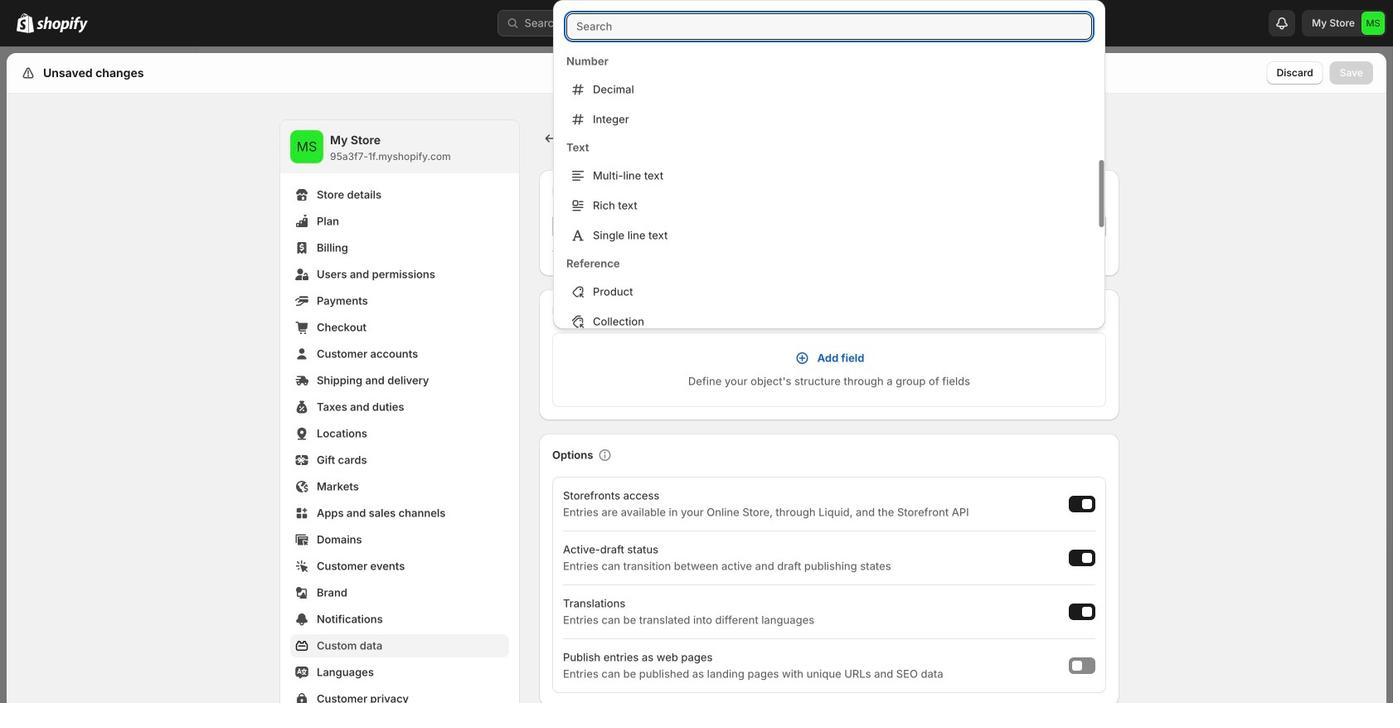 Task type: locate. For each thing, give the bounding box(es) containing it.
2 vertical spatial group
[[553, 279, 1106, 455]]

0 horizontal spatial shopify image
[[17, 13, 34, 33]]

my store image
[[1362, 12, 1385, 35], [290, 130, 323, 163]]

toggle publishing entries as web pages image
[[1072, 661, 1082, 671]]

group
[[553, 76, 1106, 133], [553, 163, 1106, 249], [553, 279, 1106, 455]]

1 vertical spatial group
[[553, 163, 1106, 249]]

0 vertical spatial group
[[553, 76, 1106, 133]]

shopify image
[[17, 13, 34, 33], [36, 16, 88, 33]]

0 vertical spatial my store image
[[1362, 12, 1385, 35]]

Examples: Cart upsell, Fabric colors, Product bundle text field
[[552, 213, 1058, 240]]

1 vertical spatial my store image
[[290, 130, 323, 163]]

0 horizontal spatial my store image
[[290, 130, 323, 163]]

my store image inside shop settings menu element
[[290, 130, 323, 163]]



Task type: describe. For each thing, give the bounding box(es) containing it.
2 group from the top
[[553, 163, 1106, 249]]

1 group from the top
[[553, 76, 1106, 133]]

Search search field
[[567, 13, 1092, 40]]

3 group from the top
[[553, 279, 1106, 455]]

settings dialog
[[7, 53, 1387, 703]]

shop settings menu element
[[280, 120, 519, 703]]

1 horizontal spatial my store image
[[1362, 12, 1385, 35]]

1 horizontal spatial shopify image
[[36, 16, 88, 33]]



Task type: vqa. For each thing, say whether or not it's contained in the screenshot.
SETTINGS dialog
yes



